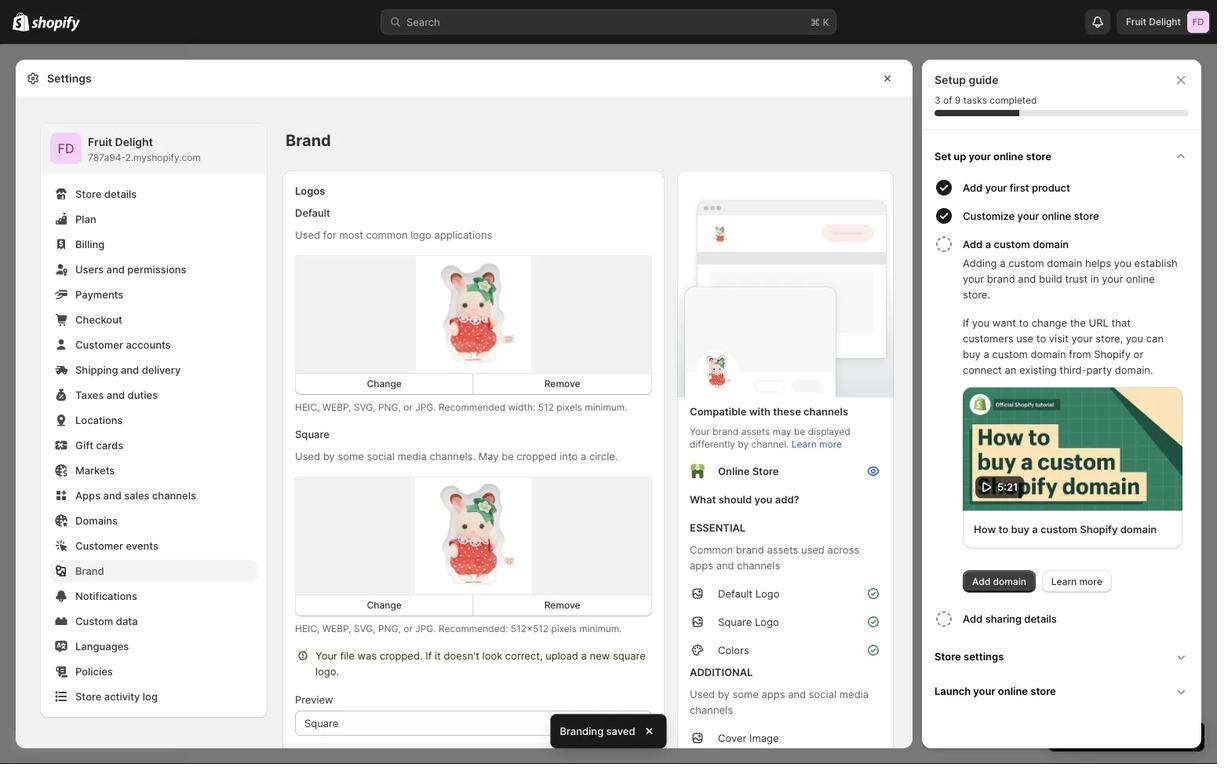 Task type: locate. For each thing, give the bounding box(es) containing it.
and inside common brand assets used across apps and channels
[[717, 559, 735, 571]]

to right use
[[1037, 332, 1047, 344]]

launch
[[935, 685, 971, 697]]

details down 787a94-
[[104, 188, 137, 200]]

2 png, from the top
[[378, 623, 401, 634]]

remove up the "512×512" at the bottom of page
[[545, 600, 581, 611]]

store up plan
[[75, 188, 102, 200]]

online inside customize your online store button
[[1043, 210, 1072, 222]]

delight inside fruit delight 787a94-2.myshopify.com
[[115, 135, 153, 149]]

0 vertical spatial learn
[[792, 439, 817, 450]]

1 horizontal spatial apps
[[762, 688, 786, 700]]

2 horizontal spatial by
[[738, 439, 749, 450]]

0 vertical spatial change button
[[295, 373, 474, 395]]

and inside adding a custom domain helps you establish your brand and build trust in your online store.
[[1019, 272, 1037, 285]]

learn
[[792, 439, 817, 450], [1052, 576, 1078, 587]]

0 vertical spatial assets
[[742, 426, 771, 437]]

customer
[[75, 338, 123, 351], [75, 539, 123, 552]]

a inside if you want to change the url that customers use to visit your store, you can buy a custom domain from shopify or connect an existing third-party domain.
[[984, 348, 990, 360]]

remove button for used by some social media channels. may be cropped into a circle.
[[473, 594, 653, 616]]

your left first
[[986, 181, 1008, 194]]

change button for common
[[295, 373, 474, 395]]

customer down checkout
[[75, 338, 123, 351]]

0 horizontal spatial details
[[104, 188, 137, 200]]

you left "can"
[[1127, 332, 1144, 344]]

logos
[[295, 185, 325, 197]]

store down store settings button
[[1031, 685, 1057, 697]]

1 vertical spatial remove
[[545, 600, 581, 611]]

0 vertical spatial or
[[1134, 348, 1144, 360]]

1 horizontal spatial by
[[718, 688, 730, 700]]

search
[[407, 16, 440, 28]]

online down settings on the bottom of page
[[999, 685, 1029, 697]]

custom data link
[[50, 610, 258, 632]]

787a94-
[[88, 152, 125, 163]]

add
[[964, 181, 983, 194], [964, 238, 983, 250], [973, 576, 991, 587], [964, 613, 983, 625]]

if left it
[[426, 649, 432, 662]]

you inside adding a custom domain helps you establish your brand and build trust in your online store.
[[1115, 257, 1132, 269]]

1 vertical spatial delight
[[115, 135, 153, 149]]

a inside 'your file was cropped. if it doesn't look correct, upload a new square logo.'
[[582, 649, 587, 662]]

shipping and delivery
[[75, 364, 181, 376]]

delight left fruit delight icon
[[1150, 16, 1182, 27]]

if up customers
[[964, 316, 970, 329]]

buy
[[964, 348, 981, 360], [1012, 523, 1030, 536]]

add a custom domain element
[[932, 255, 1196, 592]]

delight up 787a94-
[[115, 135, 153, 149]]

0 vertical spatial learn more link
[[792, 439, 843, 450]]

2 horizontal spatial to
[[1037, 332, 1047, 344]]

change for common
[[367, 378, 402, 389]]

visit
[[1050, 332, 1069, 344]]

store
[[75, 188, 102, 200], [753, 465, 779, 477], [935, 651, 962, 663], [75, 690, 102, 702]]

add up adding
[[964, 238, 983, 250]]

1 vertical spatial assets
[[768, 543, 799, 556]]

used
[[802, 543, 825, 556]]

pixels up upload
[[552, 623, 577, 634]]

1 vertical spatial png,
[[378, 623, 401, 634]]

1 vertical spatial social
[[809, 688, 837, 700]]

0 vertical spatial remove button
[[473, 373, 653, 395]]

assets left used
[[768, 543, 799, 556]]

the
[[1071, 316, 1087, 329]]

add up sharing
[[973, 576, 991, 587]]

square
[[295, 428, 330, 440], [719, 616, 753, 628], [305, 717, 339, 729]]

activity
[[104, 690, 140, 702]]

0 vertical spatial customer
[[75, 338, 123, 351]]

learn down displayed
[[792, 439, 817, 450]]

minimum. up new
[[580, 623, 622, 634]]

1 horizontal spatial details
[[1025, 613, 1058, 625]]

channels inside the apps and sales channels link
[[152, 489, 196, 501]]

by inside used by some apps and social media channels
[[718, 688, 730, 700]]

with
[[750, 405, 771, 417]]

media
[[398, 450, 427, 462], [840, 688, 869, 700]]

up
[[954, 150, 967, 162]]

assets up channel.
[[742, 426, 771, 437]]

custom right how
[[1041, 523, 1078, 536]]

1 change from the top
[[367, 378, 402, 389]]

a right adding
[[1001, 257, 1006, 269]]

1 vertical spatial learn more link
[[1043, 570, 1112, 592]]

0 vertical spatial svg,
[[354, 402, 376, 413]]

it
[[435, 649, 441, 662]]

url
[[1090, 316, 1109, 329]]

0 vertical spatial change
[[367, 378, 402, 389]]

apps down the "common"
[[690, 559, 714, 571]]

1 vertical spatial or
[[404, 402, 413, 413]]

custom inside if you want to change the url that customers use to visit your store, you can buy a custom domain from shopify or connect an existing third-party domain.
[[993, 348, 1029, 360]]

online inside adding a custom domain helps you establish your brand and build trust in your online store.
[[1127, 272, 1156, 285]]

0 horizontal spatial media
[[398, 450, 427, 462]]

delight
[[1150, 16, 1182, 27], [115, 135, 153, 149]]

add your first product button
[[964, 174, 1196, 202]]

logo up square logo
[[756, 587, 780, 600]]

1 vertical spatial if
[[426, 649, 432, 662]]

0 horizontal spatial fruit
[[88, 135, 112, 149]]

2 vertical spatial to
[[999, 523, 1009, 536]]

logo
[[756, 587, 780, 600], [755, 616, 780, 628]]

1 horizontal spatial default
[[719, 587, 753, 600]]

1 png, from the top
[[378, 402, 401, 413]]

0 horizontal spatial by
[[323, 450, 335, 462]]

1 horizontal spatial more
[[1080, 576, 1103, 587]]

0 vertical spatial if
[[964, 316, 970, 329]]

0 horizontal spatial brand
[[75, 565, 104, 577]]

logo down default logo at the right of the page
[[755, 616, 780, 628]]

1 horizontal spatial if
[[964, 316, 970, 329]]

1 customer from the top
[[75, 338, 123, 351]]

payments link
[[50, 283, 258, 305]]

assets inside common brand assets used across apps and channels
[[768, 543, 799, 556]]

2 change button from the top
[[295, 594, 474, 616]]

brand
[[988, 272, 1016, 285], [713, 426, 739, 437], [736, 543, 765, 556]]

your brand assets may be displayed differently by channel.
[[690, 426, 851, 450]]

add right mark add sharing details as done icon
[[964, 613, 983, 625]]

2 webp, from the top
[[322, 623, 351, 634]]

brand inside your brand assets may be displayed differently by channel.
[[713, 426, 739, 437]]

details right sharing
[[1025, 613, 1058, 625]]

0 vertical spatial buy
[[964, 348, 981, 360]]

used by some apps and social media channels
[[690, 688, 869, 716]]

remove up 512
[[545, 378, 581, 389]]

heic, for used by some social media channels. may be cropped into a circle.
[[295, 623, 320, 634]]

more down displayed
[[820, 439, 843, 450]]

0 horizontal spatial learn
[[792, 439, 817, 450]]

1 horizontal spatial media
[[840, 688, 869, 700]]

store up the launch
[[935, 651, 962, 663]]

2 customer from the top
[[75, 539, 123, 552]]

1 vertical spatial square
[[719, 616, 753, 628]]

apps inside common brand assets used across apps and channels
[[690, 559, 714, 571]]

0 vertical spatial apps
[[690, 559, 714, 571]]

delight for fruit delight 787a94-2.myshopify.com
[[115, 135, 153, 149]]

store down channel.
[[753, 465, 779, 477]]

be inside your brand assets may be displayed differently by channel.
[[795, 426, 806, 437]]

0 horizontal spatial delight
[[115, 135, 153, 149]]

1 vertical spatial your
[[316, 649, 338, 662]]

remove button up 512
[[473, 373, 653, 395]]

more
[[820, 439, 843, 450], [1080, 576, 1103, 587]]

1 vertical spatial heic,
[[295, 623, 320, 634]]

store inside the store details link
[[75, 188, 102, 200]]

differently
[[690, 439, 736, 450]]

your
[[690, 426, 710, 437], [316, 649, 338, 662]]

custom inside adding a custom domain helps you establish your brand and build trust in your online store.
[[1009, 257, 1045, 269]]

png, for social
[[378, 623, 401, 634]]

a left new
[[582, 649, 587, 662]]

a right into
[[581, 450, 587, 462]]

brand inside common brand assets used across apps and channels
[[736, 543, 765, 556]]

colors
[[719, 644, 750, 656]]

be
[[795, 426, 806, 437], [502, 450, 514, 462]]

duties
[[128, 389, 158, 401]]

default for default
[[295, 207, 330, 219]]

2 svg, from the top
[[354, 623, 376, 634]]

0 horizontal spatial more
[[820, 439, 843, 450]]

setup guide dialog
[[923, 60, 1202, 748]]

if you want to change the url that customers use to visit your store, you can buy a custom domain from shopify or connect an existing third-party domain.
[[964, 316, 1165, 376]]

most
[[340, 229, 364, 241]]

0 horizontal spatial learn more link
[[792, 439, 843, 450]]

store for customize your online store
[[1075, 210, 1100, 222]]

change button for social
[[295, 594, 474, 616]]

policies
[[75, 665, 113, 677]]

shopify inside if you want to change the url that customers use to visit your store, you can buy a custom domain from shopify or connect an existing third-party domain.
[[1095, 348, 1132, 360]]

1 vertical spatial pixels
[[552, 623, 577, 634]]

change button
[[295, 373, 474, 395], [295, 594, 474, 616]]

your right in
[[1103, 272, 1124, 285]]

first
[[1010, 181, 1030, 194]]

1 horizontal spatial delight
[[1150, 16, 1182, 27]]

remove for used for most common logo applications
[[545, 378, 581, 389]]

fruit delight 787a94-2.myshopify.com
[[88, 135, 201, 163]]

0 vertical spatial social
[[367, 450, 395, 462]]

0 vertical spatial delight
[[1150, 16, 1182, 27]]

shopify
[[1095, 348, 1132, 360], [1081, 523, 1119, 536]]

1 horizontal spatial some
[[733, 688, 759, 700]]

or up cropped.
[[404, 623, 413, 634]]

common
[[366, 229, 408, 241]]

add up customize
[[964, 181, 983, 194]]

assets for channels
[[768, 543, 799, 556]]

learn up add sharing details button
[[1052, 576, 1078, 587]]

online down product
[[1043, 210, 1072, 222]]

0 horizontal spatial buy
[[964, 348, 981, 360]]

1 remove button from the top
[[473, 373, 653, 395]]

1 horizontal spatial to
[[1020, 316, 1030, 329]]

markets link
[[50, 459, 258, 481]]

learn more down displayed
[[792, 439, 843, 450]]

you
[[1115, 257, 1132, 269], [973, 316, 990, 329], [1127, 332, 1144, 344], [755, 493, 773, 505]]

remove button up the "512×512" at the bottom of page
[[473, 594, 653, 616]]

your right the up
[[969, 150, 992, 162]]

use
[[1017, 332, 1034, 344]]

2 vertical spatial brand
[[736, 543, 765, 556]]

1 vertical spatial remove button
[[473, 594, 653, 616]]

1 remove from the top
[[545, 378, 581, 389]]

brand for your brand assets may be displayed differently by channel.
[[713, 426, 739, 437]]

1 vertical spatial store
[[1075, 210, 1100, 222]]

minimum. up circle.
[[585, 402, 628, 413]]

your up logo.
[[316, 649, 338, 662]]

0 vertical spatial brand
[[286, 131, 331, 150]]

jpg. up it
[[416, 623, 436, 634]]

heic, webp, svg, png, or jpg. recommended: 512×512 pixels minimum.
[[295, 623, 622, 634]]

launch your online store button
[[929, 674, 1196, 709]]

buy up connect
[[964, 348, 981, 360]]

assets
[[742, 426, 771, 437], [768, 543, 799, 556]]

1 vertical spatial minimum.
[[580, 623, 622, 634]]

svg,
[[354, 402, 376, 413], [354, 623, 376, 634]]

taxes
[[75, 389, 104, 401]]

social inside used by some apps and social media channels
[[809, 688, 837, 700]]

2 remove from the top
[[545, 600, 581, 611]]

or left recommended
[[404, 402, 413, 413]]

store for launch your online store
[[1031, 685, 1057, 697]]

establish
[[1135, 257, 1178, 269]]

brand up notifications
[[75, 565, 104, 577]]

2 heic, from the top
[[295, 623, 320, 634]]

add for add your first product
[[964, 181, 983, 194]]

1 horizontal spatial learn more link
[[1043, 570, 1112, 592]]

1 vertical spatial to
[[1037, 332, 1047, 344]]

1 heic, from the top
[[295, 402, 320, 413]]

learn more
[[792, 439, 843, 450], [1052, 576, 1103, 587]]

channels
[[804, 405, 849, 417], [152, 489, 196, 501], [738, 559, 781, 571], [690, 704, 733, 716]]

1 vertical spatial more
[[1080, 576, 1103, 587]]

store up product
[[1027, 150, 1052, 162]]

1 horizontal spatial learn
[[1052, 576, 1078, 587]]

your inside your brand assets may be displayed differently by channel.
[[690, 426, 710, 437]]

your for your brand assets may be displayed differently by channel.
[[690, 426, 710, 437]]

brand right the "common"
[[736, 543, 765, 556]]

add for add sharing details
[[964, 613, 983, 625]]

brand down adding
[[988, 272, 1016, 285]]

0 vertical spatial be
[[795, 426, 806, 437]]

assets for by
[[742, 426, 771, 437]]

1 vertical spatial buy
[[1012, 523, 1030, 536]]

you right helps
[[1115, 257, 1132, 269]]

online up add your first product
[[994, 150, 1024, 162]]

jpg. left recommended
[[416, 402, 436, 413]]

0 vertical spatial pixels
[[557, 402, 583, 413]]

1 vertical spatial media
[[840, 688, 869, 700]]

used inside used by some apps and social media channels
[[690, 688, 715, 700]]

default down logos
[[295, 207, 330, 219]]

fruit inside fruit delight 787a94-2.myshopify.com
[[88, 135, 112, 149]]

0 vertical spatial fruit
[[1127, 16, 1147, 27]]

party
[[1087, 364, 1113, 376]]

2 jpg. from the top
[[416, 623, 436, 634]]

brand up logos
[[286, 131, 331, 150]]

learn more link down displayed
[[792, 439, 843, 450]]

mark add a custom domain as done image
[[935, 235, 954, 254]]

online inside set up your online store button
[[994, 150, 1024, 162]]

your up the from
[[1072, 332, 1094, 344]]

store up 'add a custom domain' button
[[1075, 210, 1100, 222]]

custom
[[995, 238, 1031, 250], [1009, 257, 1045, 269], [993, 348, 1029, 360], [1041, 523, 1078, 536]]

customer down domains
[[75, 539, 123, 552]]

should
[[719, 493, 752, 505]]

1 vertical spatial brand
[[713, 426, 739, 437]]

1 vertical spatial customer
[[75, 539, 123, 552]]

channels up default logo at the right of the page
[[738, 559, 781, 571]]

online
[[719, 465, 750, 477]]

store down policies
[[75, 690, 102, 702]]

1 vertical spatial be
[[502, 450, 514, 462]]

shopify image
[[13, 12, 29, 31], [32, 16, 80, 32]]

2 remove button from the top
[[473, 594, 653, 616]]

and
[[106, 263, 125, 275], [1019, 272, 1037, 285], [121, 364, 139, 376], [107, 389, 125, 401], [103, 489, 122, 501], [717, 559, 735, 571], [789, 688, 807, 700]]

1 webp, from the top
[[322, 402, 351, 413]]

connect
[[964, 364, 1003, 376]]

you inside the settings dialog
[[755, 493, 773, 505]]

0 vertical spatial brand
[[988, 272, 1016, 285]]

be right the may
[[502, 450, 514, 462]]

0 vertical spatial default
[[295, 207, 330, 219]]

your up differently
[[690, 426, 710, 437]]

checkout link
[[50, 309, 258, 331]]

your up store.
[[964, 272, 985, 285]]

fruit left fruit delight icon
[[1127, 16, 1147, 27]]

that
[[1112, 316, 1132, 329]]

add domain link
[[964, 570, 1036, 592]]

learn more up add sharing details button
[[1052, 576, 1103, 587]]

1 svg, from the top
[[354, 402, 376, 413]]

a right how
[[1033, 523, 1039, 536]]

1 vertical spatial learn
[[1052, 576, 1078, 587]]

1 jpg. from the top
[[416, 402, 436, 413]]

2 change from the top
[[367, 600, 402, 611]]

may
[[479, 450, 499, 462]]

1 vertical spatial jpg.
[[416, 623, 436, 634]]

logo for default logo
[[756, 587, 780, 600]]

custom down add a custom domain
[[1009, 257, 1045, 269]]

1 horizontal spatial shopify image
[[32, 16, 80, 32]]

fruit delight image
[[1188, 11, 1210, 33]]

1 vertical spatial some
[[733, 688, 759, 700]]

learn more link up add sharing details button
[[1043, 570, 1112, 592]]

be right may at right
[[795, 426, 806, 437]]

add?
[[776, 493, 800, 505]]

5:21
[[998, 481, 1019, 493]]

custom up an
[[993, 348, 1029, 360]]

png, for common
[[378, 402, 401, 413]]

0 vertical spatial square
[[295, 428, 330, 440]]

shipping and delivery link
[[50, 359, 258, 381]]

locations
[[75, 414, 123, 426]]

some inside used by some apps and social media channels
[[733, 688, 759, 700]]

apps up image
[[762, 688, 786, 700]]

default up square logo
[[719, 587, 753, 600]]

your inside if you want to change the url that customers use to visit your store, you can buy a custom domain from shopify or connect an existing third-party domain.
[[1072, 332, 1094, 344]]

a up adding
[[986, 238, 992, 250]]

0 vertical spatial shopify
[[1095, 348, 1132, 360]]

0 vertical spatial heic,
[[295, 402, 320, 413]]

1 horizontal spatial buy
[[1012, 523, 1030, 536]]

0 horizontal spatial default
[[295, 207, 330, 219]]

pixels right 512
[[557, 402, 583, 413]]

channels down markets link
[[152, 489, 196, 501]]

add for add domain
[[973, 576, 991, 587]]

remove
[[545, 378, 581, 389], [545, 600, 581, 611]]

1 horizontal spatial be
[[795, 426, 806, 437]]

apps and sales channels link
[[50, 485, 258, 506]]

online
[[994, 150, 1024, 162], [1043, 210, 1072, 222], [1127, 272, 1156, 285], [999, 685, 1029, 697]]

2 vertical spatial or
[[404, 623, 413, 634]]

assets inside your brand assets may be displayed differently by channel.
[[742, 426, 771, 437]]

1 horizontal spatial your
[[690, 426, 710, 437]]

a down customers
[[984, 348, 990, 360]]

store activity log link
[[50, 686, 258, 708]]

to up use
[[1020, 316, 1030, 329]]

0 horizontal spatial learn more
[[792, 439, 843, 450]]

domains
[[75, 514, 118, 527]]

store for store details
[[75, 188, 102, 200]]

integrated channel icon image
[[690, 463, 706, 479]]

channels up cover in the right of the page
[[690, 704, 733, 716]]

domain inside button
[[1034, 238, 1070, 250]]

domain.
[[1116, 364, 1154, 376]]

2 vertical spatial used
[[690, 688, 715, 700]]

custom down customize your online store
[[995, 238, 1031, 250]]

domains link
[[50, 510, 258, 532]]

store for store settings
[[935, 651, 962, 663]]

learn more link inside add a custom domain element
[[1043, 570, 1112, 592]]

your right the launch
[[974, 685, 996, 697]]

0 horizontal spatial your
[[316, 649, 338, 662]]

0 vertical spatial to
[[1020, 316, 1030, 329]]

add domain
[[973, 576, 1027, 587]]

delight for fruit delight
[[1150, 16, 1182, 27]]

or up domain.
[[1134, 348, 1144, 360]]

1 vertical spatial svg,
[[354, 623, 376, 634]]

0 vertical spatial logo
[[756, 587, 780, 600]]

your inside 'your file was cropped. if it doesn't look correct, upload a new square logo.'
[[316, 649, 338, 662]]

0 vertical spatial remove
[[545, 378, 581, 389]]

2 vertical spatial store
[[1031, 685, 1057, 697]]

store inside store settings button
[[935, 651, 962, 663]]

512×512
[[511, 623, 549, 634]]

1 vertical spatial learn more
[[1052, 576, 1103, 587]]

brand up differently
[[713, 426, 739, 437]]

correct,
[[506, 649, 543, 662]]

store inside 'store activity log' link
[[75, 690, 102, 702]]

fruit up 787a94-
[[88, 135, 112, 149]]

more up add sharing details button
[[1080, 576, 1103, 587]]

to right how
[[999, 523, 1009, 536]]

0 vertical spatial png,
[[378, 402, 401, 413]]

online down establish
[[1127, 272, 1156, 285]]

1 horizontal spatial social
[[809, 688, 837, 700]]

1 vertical spatial used
[[295, 450, 320, 462]]

1 change button from the top
[[295, 373, 474, 395]]

0 vertical spatial some
[[338, 450, 364, 462]]

you left add?
[[755, 493, 773, 505]]

1 horizontal spatial learn more
[[1052, 576, 1103, 587]]

buy right how
[[1012, 523, 1030, 536]]

0 vertical spatial learn more
[[792, 439, 843, 450]]



Task type: vqa. For each thing, say whether or not it's contained in the screenshot.
the top brand
yes



Task type: describe. For each thing, give the bounding box(es) containing it.
permissions
[[127, 263, 186, 275]]

add for add a custom domain
[[964, 238, 983, 250]]

0 horizontal spatial to
[[999, 523, 1009, 536]]

look
[[483, 649, 503, 662]]

brand for common brand assets used across apps and channels
[[736, 543, 765, 556]]

sharing
[[986, 613, 1022, 625]]

you up customers
[[973, 316, 990, 329]]

customize your online store
[[964, 210, 1100, 222]]

customer for customer events
[[75, 539, 123, 552]]

used for most common logo applications
[[295, 229, 493, 241]]

shop settings menu element
[[41, 123, 267, 717]]

checkout
[[75, 313, 122, 325]]

customize your online store button
[[964, 202, 1196, 230]]

3
[[935, 95, 941, 106]]

if inside 'your file was cropped. if it doesn't look correct, upload a new square logo.'
[[426, 649, 432, 662]]

saved
[[607, 725, 636, 737]]

upload
[[546, 649, 579, 662]]

applications
[[435, 229, 493, 241]]

store settings button
[[929, 640, 1196, 674]]

customer for customer accounts
[[75, 338, 123, 351]]

your down first
[[1018, 210, 1040, 222]]

details inside button
[[1025, 613, 1058, 625]]

webp, for for
[[322, 402, 351, 413]]

settings dialog
[[16, 60, 913, 764]]

by for used by some apps and social media channels
[[718, 688, 730, 700]]

square logo
[[719, 616, 780, 628]]

taxes and duties link
[[50, 384, 258, 406]]

events
[[126, 539, 159, 552]]

or inside if you want to change the url that customers use to visit your store, you can buy a custom domain from shopify or connect an existing third-party domain.
[[1134, 348, 1144, 360]]

domain inside if you want to change the url that customers use to visit your store, you can buy a custom domain from shopify or connect an existing third-party domain.
[[1031, 348, 1067, 360]]

new
[[590, 649, 610, 662]]

and inside 'link'
[[107, 389, 125, 401]]

jpg. for logo
[[416, 402, 436, 413]]

mark add sharing details as done image
[[935, 610, 954, 629]]

change for social
[[367, 600, 402, 611]]

your for your file was cropped. if it doesn't look correct, upload a new square logo.
[[316, 649, 338, 662]]

users
[[75, 263, 104, 275]]

existing
[[1020, 364, 1057, 376]]

cards
[[96, 439, 123, 451]]

common
[[690, 543, 734, 556]]

0 vertical spatial media
[[398, 450, 427, 462]]

online inside launch your online store button
[[999, 685, 1029, 697]]

data
[[116, 615, 138, 627]]

0 horizontal spatial shopify image
[[13, 12, 29, 31]]

a inside adding a custom domain helps you establish your brand and build trust in your online store.
[[1001, 257, 1006, 269]]

by for used by some social media channels. may be cropped into a circle.
[[323, 450, 335, 462]]

product
[[1033, 181, 1071, 194]]

learn more inside the settings dialog
[[792, 439, 843, 450]]

0 horizontal spatial social
[[367, 450, 395, 462]]

by inside your brand assets may be displayed differently by channel.
[[738, 439, 749, 450]]

custom inside button
[[995, 238, 1031, 250]]

policies link
[[50, 660, 258, 682]]

more inside add a custom domain element
[[1080, 576, 1103, 587]]

channels inside used by some apps and social media channels
[[690, 704, 733, 716]]

tasks
[[964, 95, 988, 106]]

fruit delight image
[[50, 133, 82, 164]]

details inside shop settings menu element
[[104, 188, 137, 200]]

channels inside common brand assets used across apps and channels
[[738, 559, 781, 571]]

webp, for by
[[322, 623, 351, 634]]

locations link
[[50, 409, 258, 431]]

add a custom domain
[[964, 238, 1070, 250]]

brand inside shop settings menu element
[[75, 565, 104, 577]]

used for used by some apps and social media channels
[[690, 688, 715, 700]]

1 horizontal spatial brand
[[286, 131, 331, 150]]

used for used by some social media channels. may be cropped into a circle.
[[295, 450, 320, 462]]

into
[[560, 450, 578, 462]]

0 vertical spatial minimum.
[[585, 402, 628, 413]]

circle.
[[590, 450, 618, 462]]

common brand assets used across apps and channels
[[690, 543, 860, 571]]

set
[[935, 150, 952, 162]]

and inside used by some apps and social media channels
[[789, 688, 807, 700]]

add a custom domain button
[[964, 230, 1196, 255]]

languages
[[75, 640, 129, 652]]

domain inside adding a custom domain helps you establish your brand and build trust in your online store.
[[1048, 257, 1083, 269]]

heic, for used for most common logo applications
[[295, 402, 320, 413]]

a inside button
[[986, 238, 992, 250]]

preview
[[295, 693, 333, 706]]

remove button for used for most common logo applications
[[473, 373, 653, 395]]

log
[[143, 690, 158, 702]]

heic, webp, svg, png, or jpg. recommended width: 512 pixels minimum.
[[295, 402, 628, 413]]

used for used for most common logo applications
[[295, 229, 320, 241]]

fruit for fruit delight
[[1127, 16, 1147, 27]]

what should you add?
[[690, 493, 800, 505]]

brand link
[[50, 560, 258, 582]]

more inside the settings dialog
[[820, 439, 843, 450]]

apps inside used by some apps and social media channels
[[762, 688, 786, 700]]

square
[[613, 649, 646, 662]]

or for channels.
[[404, 623, 413, 634]]

custom
[[75, 615, 113, 627]]

gift
[[75, 439, 93, 451]]

store details link
[[50, 183, 258, 205]]

adding a custom domain helps you establish your brand and build trust in your online store.
[[964, 257, 1178, 300]]

logo for square logo
[[755, 616, 780, 628]]

default for default logo
[[719, 587, 753, 600]]

notifications link
[[50, 585, 258, 607]]

width:
[[508, 402, 536, 413]]

these
[[774, 405, 802, 417]]

0 vertical spatial store
[[1027, 150, 1052, 162]]

some for apps
[[733, 688, 759, 700]]

media inside used by some apps and social media channels
[[840, 688, 869, 700]]

displayed
[[808, 426, 851, 437]]

9
[[956, 95, 961, 106]]

store details
[[75, 188, 137, 200]]

users and permissions
[[75, 263, 186, 275]]

logo
[[411, 229, 432, 241]]

customer events link
[[50, 535, 258, 557]]

jpg. for media
[[416, 623, 436, 634]]

taxes and duties
[[75, 389, 158, 401]]

svg, for most
[[354, 402, 376, 413]]

some for social
[[338, 450, 364, 462]]

fruit delight
[[1127, 16, 1182, 27]]

3 of 9 tasks completed
[[935, 95, 1038, 106]]

channels.
[[430, 450, 476, 462]]

store activity log
[[75, 690, 158, 702]]

store for store activity log
[[75, 690, 102, 702]]

your file was cropped. if it doesn't look correct, upload a new square logo.
[[316, 649, 646, 677]]

brand inside adding a custom domain helps you establish your brand and build trust in your online store.
[[988, 272, 1016, 285]]

what
[[690, 493, 717, 505]]

adding
[[964, 257, 998, 269]]

if inside if you want to change the url that customers use to visit your store, you can buy a custom domain from shopify or connect an existing third-party domain.
[[964, 316, 970, 329]]

plan link
[[50, 208, 258, 230]]

default logo
[[719, 587, 780, 600]]

learn more inside add a custom domain element
[[1052, 576, 1103, 587]]

gift cards link
[[50, 434, 258, 456]]

1 vertical spatial shopify
[[1081, 523, 1119, 536]]

channels up displayed
[[804, 405, 849, 417]]

recommended:
[[439, 623, 508, 634]]

shipping
[[75, 364, 118, 376]]

may
[[773, 426, 792, 437]]

store.
[[964, 288, 991, 300]]

used by some social media channels. may be cropped into a circle.
[[295, 450, 618, 462]]

payments
[[75, 288, 124, 300]]

build
[[1040, 272, 1063, 285]]

buy inside if you want to change the url that customers use to visit your store, you can buy a custom domain from shopify or connect an existing third-party domain.
[[964, 348, 981, 360]]

svg, for some
[[354, 623, 376, 634]]

delivery
[[142, 364, 181, 376]]

set up your online store
[[935, 150, 1052, 162]]

in
[[1091, 272, 1100, 285]]

add your first product
[[964, 181, 1071, 194]]

fruit for fruit delight 787a94-2.myshopify.com
[[88, 135, 112, 149]]

or for applications
[[404, 402, 413, 413]]

remove for used by some social media channels. may be cropped into a circle.
[[545, 600, 581, 611]]

learn inside add a custom domain element
[[1052, 576, 1078, 587]]

file
[[340, 649, 355, 662]]

learn inside the settings dialog
[[792, 439, 817, 450]]

guide
[[969, 73, 999, 87]]

2 vertical spatial square
[[305, 717, 339, 729]]

logo.
[[316, 665, 339, 677]]

accounts
[[126, 338, 171, 351]]



